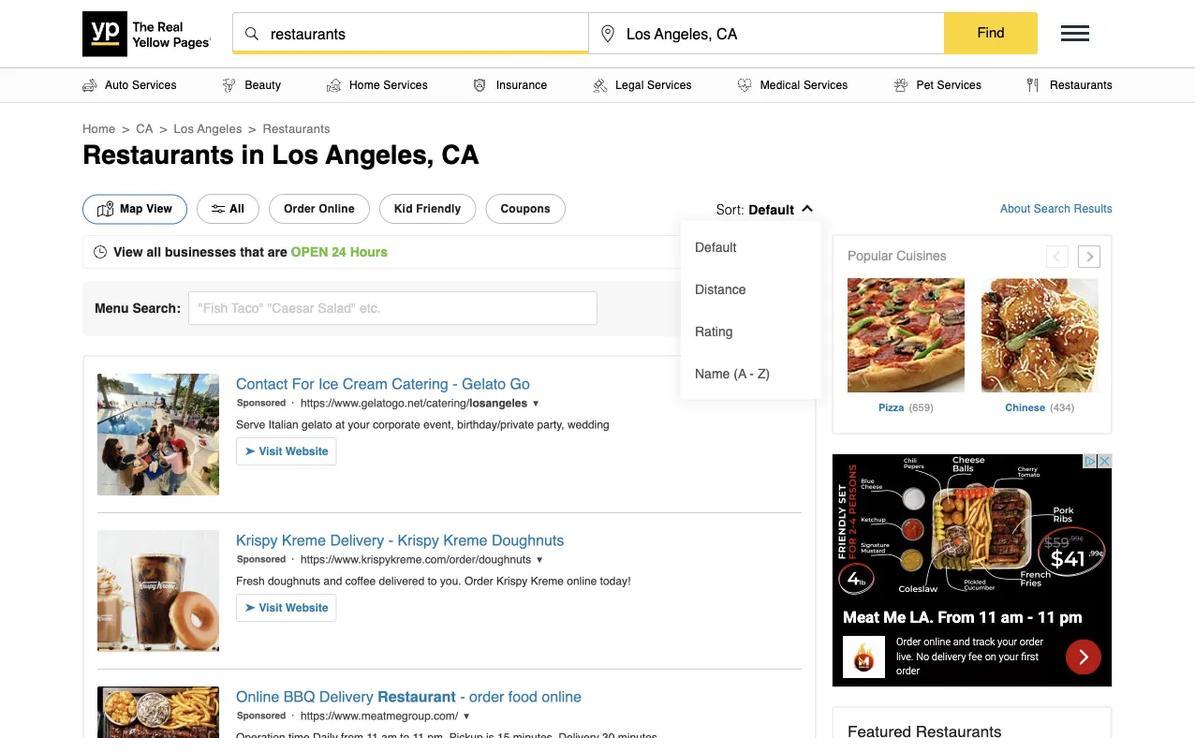 Task type: describe. For each thing, give the bounding box(es) containing it.
map
[[120, 202, 143, 215]]

order online
[[284, 202, 355, 215]]

browse restaurants image
[[1028, 78, 1039, 92]]

(a
[[734, 366, 747, 381]]

about
[[1001, 202, 1031, 215]]

popular
[[848, 248, 893, 263]]

browse home services image
[[327, 78, 341, 92]]

auto services
[[105, 79, 177, 92]]

next »
[[1100, 246, 1144, 263]]

rating
[[695, 324, 733, 339]]

home link
[[82, 121, 116, 135]]

order
[[284, 202, 315, 215]]

1 horizontal spatial default
[[749, 202, 795, 217]]

medical
[[760, 79, 800, 92]]

open
[[291, 245, 328, 260]]

browse insurance image
[[474, 78, 485, 92]]

Where? text field
[[589, 13, 944, 54]]

cuisines
[[897, 248, 947, 263]]

restaurants
[[1050, 79, 1113, 92]]

browse pet services image
[[894, 78, 908, 92]]

medical services
[[760, 79, 848, 92]]

are
[[268, 245, 287, 260]]

services for home services
[[384, 79, 428, 92]]

los angeles link
[[174, 121, 242, 135]]

kid
[[394, 202, 413, 215]]

friendly
[[416, 202, 461, 215]]

-
[[750, 366, 754, 381]]

services for legal services
[[648, 79, 692, 92]]

businesses
[[165, 245, 236, 260]]

(659)
[[909, 401, 934, 413]]

ca link
[[136, 121, 153, 135]]

home
[[349, 79, 380, 92]]

pet
[[917, 79, 934, 92]]

next » link
[[1078, 245, 1144, 268]]

kid friendly
[[394, 202, 461, 215]]

hours
[[350, 245, 388, 260]]

restaurants in los angeles, ca
[[82, 140, 479, 170]]

distance link
[[686, 268, 817, 310]]

1 vertical spatial ca
[[442, 140, 479, 170]]

menu
[[95, 301, 129, 316]]

1 vertical spatial los
[[272, 140, 319, 170]]

pizza (659)
[[879, 401, 934, 413]]

legal services
[[616, 79, 692, 92]]

all link
[[197, 194, 260, 224]]

1 vertical spatial default link
[[686, 226, 817, 268]]

angeles,
[[325, 140, 434, 170]]

insurance
[[496, 79, 547, 92]]

0 horizontal spatial los
[[174, 121, 194, 135]]

services for auto services
[[132, 79, 177, 92]]

rating link
[[686, 310, 817, 352]]

about search results
[[1001, 202, 1113, 215]]

pet services
[[917, 79, 982, 92]]



Task type: vqa. For each thing, say whether or not it's contained in the screenshot.
Flag corresponding to Neby A.
no



Task type: locate. For each thing, give the bounding box(es) containing it.
los angeles
[[174, 121, 242, 135]]

angeles
[[197, 121, 242, 135]]

search:
[[133, 301, 181, 316]]

default link right sort:
[[749, 202, 804, 217]]

services right legal
[[648, 79, 692, 92]]

browse beauty image
[[223, 78, 235, 92]]

restaurants down the ca link
[[82, 140, 234, 170]]

menu search:
[[95, 301, 181, 316]]

about search results link
[[1001, 202, 1113, 215]]

0 vertical spatial ca
[[136, 121, 153, 135]]

1 horizontal spatial ca
[[442, 140, 479, 170]]

online
[[319, 202, 355, 215]]

5 services from the left
[[937, 79, 982, 92]]

that
[[240, 245, 264, 260]]

"Fish Taco" "Caesar Salad" etc. text field
[[188, 291, 598, 325]]

default right sort:
[[749, 202, 795, 217]]

0 horizontal spatial restaurants
[[82, 140, 234, 170]]

0 vertical spatial los
[[174, 121, 194, 135]]

restaurants
[[263, 121, 330, 135], [82, 140, 234, 170]]

next
[[1100, 246, 1132, 263]]

default link down sort: default on the top right
[[686, 226, 817, 268]]

los right "in" in the top left of the page
[[272, 140, 319, 170]]

0 horizontal spatial default
[[695, 239, 737, 254]]

browse medical services image
[[738, 78, 752, 92]]

auto
[[105, 79, 129, 92]]

(434)
[[1050, 401, 1075, 413]]

name (a - z) link
[[686, 352, 817, 394]]

find
[[978, 24, 1005, 41]]

name
[[695, 366, 730, 381]]

default link
[[749, 202, 804, 217], [686, 226, 817, 268]]

»
[[1136, 246, 1144, 263]]

0 vertical spatial restaurants
[[263, 121, 330, 135]]

ca down auto services
[[136, 121, 153, 135]]

ca
[[136, 121, 153, 135], [442, 140, 479, 170]]

all
[[230, 202, 245, 215]]

0 vertical spatial default
[[749, 202, 795, 217]]

default down sort:
[[695, 239, 737, 254]]

services for pet services
[[937, 79, 982, 92]]

los
[[174, 121, 194, 135], [272, 140, 319, 170]]

sort:
[[717, 202, 745, 217]]

browse auto services image
[[82, 78, 98, 92]]

chinese (434)
[[1006, 401, 1075, 413]]

view left all
[[113, 245, 143, 260]]

restaurants for restaurants in los angeles, ca
[[82, 140, 234, 170]]

the real yellow pages logo image
[[82, 11, 214, 57]]

legal
[[616, 79, 644, 92]]

all
[[147, 245, 161, 260]]

map view link
[[82, 194, 187, 224]]

1 vertical spatial default
[[695, 239, 737, 254]]

view right "map"
[[146, 202, 172, 215]]

results
[[1074, 202, 1113, 215]]

1 vertical spatial view
[[113, 245, 143, 260]]

z)
[[758, 366, 770, 381]]

restaurants for restaurants
[[263, 121, 330, 135]]

popular cuisines
[[848, 248, 947, 263]]

1 horizontal spatial los
[[272, 140, 319, 170]]

1 horizontal spatial view
[[146, 202, 172, 215]]

los left angeles
[[174, 121, 194, 135]]

distance
[[695, 282, 746, 297]]

map view
[[120, 202, 172, 215]]

home
[[82, 121, 116, 135]]

view
[[146, 202, 172, 215], [113, 245, 143, 260]]

default
[[749, 202, 795, 217], [695, 239, 737, 254]]

browse legal services image
[[593, 78, 608, 92]]

4 services from the left
[[804, 79, 848, 92]]

ca up friendly
[[442, 140, 479, 170]]

sort: default
[[717, 202, 795, 217]]

open 24 hours link
[[291, 245, 388, 260]]

services right the auto
[[132, 79, 177, 92]]

0 vertical spatial default link
[[749, 202, 804, 217]]

services for medical services
[[804, 79, 848, 92]]

services right pet
[[937, 79, 982, 92]]

find button
[[944, 12, 1038, 53]]

services right medical
[[804, 79, 848, 92]]

name (a - z)
[[695, 366, 770, 381]]

24
[[332, 245, 346, 260]]

advertisement region
[[832, 453, 1113, 688]]

1 horizontal spatial restaurants
[[263, 121, 330, 135]]

0 horizontal spatial ca
[[136, 121, 153, 135]]

view all businesses that are open 24 hours
[[113, 245, 388, 260]]

in
[[241, 140, 265, 170]]

search
[[1034, 202, 1071, 215]]

services
[[132, 79, 177, 92], [384, 79, 428, 92], [648, 79, 692, 92], [804, 79, 848, 92], [937, 79, 982, 92]]

0 vertical spatial view
[[146, 202, 172, 215]]

Find a business text field
[[233, 13, 588, 54]]

chinese
[[1006, 401, 1046, 413]]

2 services from the left
[[384, 79, 428, 92]]

pizza
[[879, 401, 905, 413]]

3 services from the left
[[648, 79, 692, 92]]

0 horizontal spatial view
[[113, 245, 143, 260]]

home services
[[349, 79, 428, 92]]

services right the home
[[384, 79, 428, 92]]

1 services from the left
[[132, 79, 177, 92]]

restaurants up restaurants in los angeles, ca
[[263, 121, 330, 135]]

1 vertical spatial restaurants
[[82, 140, 234, 170]]

beauty
[[245, 79, 281, 92]]

coupons
[[501, 202, 551, 215]]



